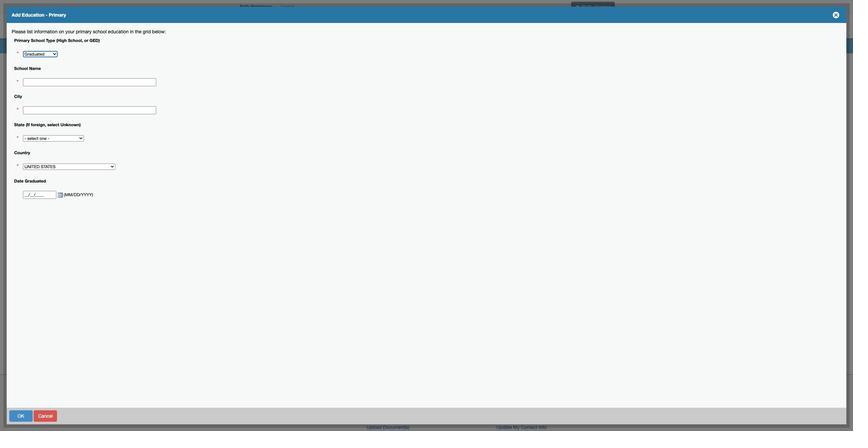 Task type: describe. For each thing, give the bounding box(es) containing it.
close window image
[[831, 10, 842, 20]]

illinois department of financial and professional regulation image
[[237, 15, 389, 36]]



Task type: vqa. For each thing, say whether or not it's contained in the screenshot.
the of
no



Task type: locate. For each thing, give the bounding box(es) containing it.
None button
[[9, 411, 33, 422], [34, 411, 57, 422], [140, 411, 167, 422], [168, 411, 187, 422], [798, 411, 840, 422], [9, 411, 33, 422], [34, 411, 57, 422], [140, 411, 167, 422], [168, 411, 187, 422], [798, 411, 840, 422]]

None text field
[[23, 107, 156, 115]]

None image field
[[56, 193, 63, 198]]

shopping cart image
[[576, 5, 579, 9]]

close window image
[[831, 10, 842, 20]]

None text field
[[23, 78, 156, 86], [23, 191, 56, 199], [23, 78, 156, 86], [23, 191, 56, 199]]



